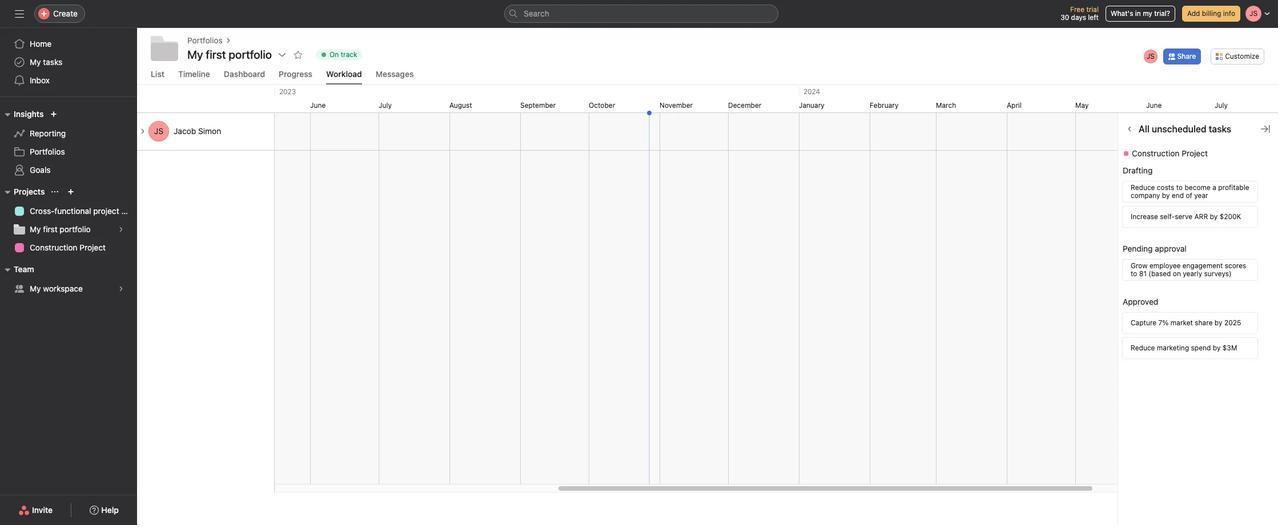 Task type: locate. For each thing, give the bounding box(es) containing it.
approved
[[1123, 297, 1158, 307]]

by left end
[[1162, 191, 1170, 200]]

increase self-serve arr by $200k
[[1131, 212, 1241, 221]]

1 horizontal spatial construction
[[1132, 148, 1180, 158]]

projects element
[[0, 182, 137, 259]]

2 reduce from the top
[[1131, 344, 1155, 352]]

0 horizontal spatial project
[[80, 243, 106, 252]]

1 vertical spatial construction
[[30, 243, 77, 252]]

1 horizontal spatial tasks
[[1209, 124, 1231, 134]]

1 vertical spatial js
[[154, 126, 163, 136]]

1 horizontal spatial construction project
[[1132, 148, 1208, 158]]

home
[[30, 39, 52, 49]]

my left first
[[30, 224, 41, 234]]

functional
[[54, 206, 91, 216]]

my down team
[[30, 284, 41, 294]]

list
[[151, 69, 164, 79]]

1 reduce from the top
[[1131, 183, 1155, 192]]

in
[[1135, 9, 1141, 18]]

engagement
[[1183, 262, 1223, 270]]

first portfolio
[[206, 48, 272, 61]]

what's
[[1111, 9, 1133, 18]]

trial?
[[1154, 9, 1170, 18]]

a
[[1213, 183, 1216, 192]]

81
[[1139, 270, 1147, 278]]

see details, my first portfolio image
[[118, 226, 124, 233]]

0 vertical spatial reduce
[[1131, 183, 1155, 192]]

tasks right unscheduled
[[1209, 124, 1231, 134]]

what's in my trial? button
[[1106, 6, 1175, 22]]

reduce inside the reduce costs to become a profitable company by end of year
[[1131, 183, 1155, 192]]

portfolios up my first portfolio
[[187, 35, 223, 45]]

0 horizontal spatial portfolios link
[[7, 143, 130, 161]]

by left 2025
[[1215, 319, 1222, 327]]

1 vertical spatial reduce
[[1131, 344, 1155, 352]]

june up all
[[1146, 101, 1162, 110]]

messages link
[[376, 69, 414, 85]]

my inside teams element
[[30, 284, 41, 294]]

add
[[1187, 9, 1200, 18]]

1 vertical spatial portfolios link
[[7, 143, 130, 161]]

progress
[[279, 69, 312, 79]]

trial
[[1086, 5, 1099, 14]]

left
[[1088, 13, 1099, 22]]

workload link
[[326, 69, 362, 85]]

all
[[1139, 124, 1149, 134]]

0 vertical spatial to
[[1176, 183, 1183, 192]]

1 horizontal spatial july
[[1215, 101, 1228, 110]]

project down all unscheduled tasks
[[1182, 148, 1208, 158]]

2 june from the left
[[1146, 101, 1162, 110]]

construction inside projects element
[[30, 243, 77, 252]]

simon
[[198, 126, 221, 136]]

to inside grow employee engagement scores to 81 (based on yearly surveys)
[[1131, 270, 1137, 278]]

1 vertical spatial portfolios
[[30, 147, 65, 156]]

by right arr
[[1210, 212, 1218, 221]]

market
[[1171, 319, 1193, 327]]

1 vertical spatial to
[[1131, 270, 1137, 278]]

to left 81
[[1131, 270, 1137, 278]]

search list box
[[504, 5, 778, 23]]

portfolio
[[60, 224, 91, 234]]

on
[[330, 50, 339, 59]]

0 vertical spatial project
[[1182, 148, 1208, 158]]

0 vertical spatial portfolios
[[187, 35, 223, 45]]

0 vertical spatial js
[[1147, 52, 1155, 60]]

employee
[[1150, 262, 1181, 270]]

my for my first portfolio
[[30, 224, 41, 234]]

reduce for reduce marketing spend by $3m
[[1131, 344, 1155, 352]]

portfolios link up my first portfolio
[[187, 34, 223, 47]]

create
[[53, 9, 78, 18]]

hide sidebar image
[[15, 9, 24, 18]]

capture 7% market share by 2025
[[1131, 319, 1241, 327]]

july
[[379, 101, 392, 110], [1215, 101, 1228, 110]]

of
[[1186, 191, 1192, 200]]

0 horizontal spatial june
[[310, 101, 326, 110]]

0 horizontal spatial portfolios
[[30, 147, 65, 156]]

invite button
[[11, 500, 60, 521]]

my
[[187, 48, 203, 61], [30, 57, 41, 67], [30, 224, 41, 234], [30, 284, 41, 294]]

on track button
[[311, 47, 367, 63]]

self-
[[1160, 212, 1175, 221]]

june down progress link
[[310, 101, 326, 110]]

inbox link
[[7, 71, 130, 90]]

construction project
[[1132, 148, 1208, 158], [30, 243, 106, 252]]

tasks
[[43, 57, 62, 67], [1209, 124, 1231, 134]]

customize
[[1225, 52, 1259, 60]]

project down 'portfolio'
[[80, 243, 106, 252]]

1 vertical spatial tasks
[[1209, 124, 1231, 134]]

reporting link
[[7, 124, 130, 143]]

approval
[[1155, 244, 1187, 254]]

1 vertical spatial construction project
[[30, 243, 106, 252]]

january
[[799, 101, 825, 110]]

search
[[524, 9, 549, 18]]

serve
[[1175, 212, 1192, 221]]

to left "of"
[[1176, 183, 1183, 192]]

my inside global "element"
[[30, 57, 41, 67]]

0 horizontal spatial construction
[[30, 243, 77, 252]]

projects
[[14, 187, 45, 196]]

projects button
[[0, 185, 45, 199]]

go back image
[[1126, 126, 1133, 132]]

search button
[[504, 5, 778, 23]]

js left share button
[[1147, 52, 1155, 60]]

tasks down home
[[43, 57, 62, 67]]

0 horizontal spatial july
[[379, 101, 392, 110]]

0 horizontal spatial js
[[154, 126, 163, 136]]

reduce down capture
[[1131, 344, 1155, 352]]

1 june from the left
[[310, 101, 326, 110]]

see details, my workspace image
[[118, 286, 124, 292]]

construction project inside projects element
[[30, 243, 106, 252]]

jacob
[[174, 126, 196, 136]]

construction down first
[[30, 243, 77, 252]]

0 vertical spatial portfolios link
[[187, 34, 223, 47]]

by
[[1162, 191, 1170, 200], [1210, 212, 1218, 221], [1215, 319, 1222, 327], [1213, 344, 1221, 352]]

0 horizontal spatial construction project
[[30, 243, 106, 252]]

my up timeline
[[187, 48, 203, 61]]

my inside projects element
[[30, 224, 41, 234]]

list link
[[151, 69, 164, 85]]

(based
[[1149, 270, 1171, 278]]

0 vertical spatial construction
[[1132, 148, 1180, 158]]

0 vertical spatial tasks
[[43, 57, 62, 67]]

dashboard
[[224, 69, 265, 79]]

july down messages link on the top left of page
[[379, 101, 392, 110]]

dashboard link
[[224, 69, 265, 85]]

portfolios down "reporting" at the top left of page
[[30, 147, 65, 156]]

reduce down drafting
[[1131, 183, 1155, 192]]

construction project down unscheduled
[[1132, 148, 1208, 158]]

grow employee engagement scores to 81 (based on yearly surveys)
[[1131, 262, 1246, 278]]

1 horizontal spatial to
[[1176, 183, 1183, 192]]

0 horizontal spatial tasks
[[43, 57, 62, 67]]

2025
[[1224, 319, 1241, 327]]

portfolios link down "reporting" at the top left of page
[[7, 143, 130, 161]]

reduce
[[1131, 183, 1155, 192], [1131, 344, 1155, 352]]

js left jacob
[[154, 126, 163, 136]]

construction project down my first portfolio link on the left top
[[30, 243, 106, 252]]

construction up drafting
[[1132, 148, 1180, 158]]

goals
[[30, 165, 51, 175]]

my up inbox
[[30, 57, 41, 67]]

april
[[1007, 101, 1022, 110]]

1 horizontal spatial june
[[1146, 101, 1162, 110]]

july up all unscheduled tasks
[[1215, 101, 1228, 110]]

become
[[1185, 183, 1211, 192]]

add billing info
[[1187, 9, 1235, 18]]

drafting
[[1123, 166, 1153, 175]]

may
[[1075, 101, 1089, 110]]

increase
[[1131, 212, 1158, 221]]

customize button
[[1211, 48, 1264, 64]]

30
[[1061, 13, 1069, 22]]

by inside the reduce costs to become a profitable company by end of year
[[1162, 191, 1170, 200]]

year
[[1194, 191, 1208, 200]]

project
[[1182, 148, 1208, 158], [80, 243, 106, 252]]

0 horizontal spatial to
[[1131, 270, 1137, 278]]



Task type: describe. For each thing, give the bounding box(es) containing it.
2 july from the left
[[1215, 101, 1228, 110]]

pending
[[1123, 244, 1153, 254]]

costs
[[1157, 183, 1174, 192]]

insights button
[[0, 107, 44, 121]]

to inside the reduce costs to become a profitable company by end of year
[[1176, 183, 1183, 192]]

pending approval
[[1123, 244, 1187, 254]]

create button
[[34, 5, 85, 23]]

messages
[[376, 69, 414, 79]]

insights element
[[0, 104, 137, 182]]

team
[[14, 264, 34, 274]]

tasks inside my tasks link
[[43, 57, 62, 67]]

reporting
[[30, 128, 66, 138]]

$3m
[[1223, 344, 1237, 352]]

capture
[[1131, 319, 1157, 327]]

1 horizontal spatial portfolios link
[[187, 34, 223, 47]]

profitable
[[1218, 183, 1249, 192]]

show options, current sort, top image
[[52, 188, 58, 195]]

arr
[[1194, 212, 1208, 221]]

0 vertical spatial construction project
[[1132, 148, 1208, 158]]

billing
[[1202, 9, 1221, 18]]

help
[[101, 505, 119, 515]]

my workspace
[[30, 284, 83, 294]]

$200k
[[1220, 212, 1241, 221]]

goals link
[[7, 161, 130, 179]]

portfolios inside insights element
[[30, 147, 65, 156]]

close details image
[[1261, 124, 1270, 134]]

by left '$3m'
[[1213, 344, 1221, 352]]

my first portfolio
[[30, 224, 91, 234]]

show options image
[[278, 50, 287, 59]]

reduce for reduce costs to become a profitable company by end of year
[[1131, 183, 1155, 192]]

spend
[[1191, 344, 1211, 352]]

company
[[1131, 191, 1160, 200]]

progress link
[[279, 69, 312, 85]]

1 horizontal spatial js
[[1147, 52, 1155, 60]]

my tasks link
[[7, 53, 130, 71]]

global element
[[0, 28, 137, 97]]

my for my workspace
[[30, 284, 41, 294]]

invite
[[32, 505, 53, 515]]

scores
[[1225, 262, 1246, 270]]

marketing
[[1157, 344, 1189, 352]]

my for my tasks
[[30, 57, 41, 67]]

new image
[[50, 111, 57, 118]]

project
[[93, 206, 119, 216]]

timeline link
[[178, 69, 210, 85]]

1 horizontal spatial portfolios
[[187, 35, 223, 45]]

what's in my trial?
[[1111, 9, 1170, 18]]

first
[[43, 224, 57, 234]]

teams element
[[0, 259, 137, 300]]

home link
[[7, 35, 130, 53]]

free trial 30 days left
[[1061, 5, 1099, 22]]

my for my first portfolio
[[187, 48, 203, 61]]

all unscheduled tasks
[[1139, 124, 1231, 134]]

2024
[[804, 87, 820, 96]]

share
[[1195, 319, 1213, 327]]

2023
[[279, 87, 296, 96]]

workspace
[[43, 284, 83, 294]]

cross-functional project plan link
[[7, 202, 137, 220]]

share button
[[1163, 48, 1201, 64]]

help button
[[82, 500, 126, 521]]

info
[[1223, 9, 1235, 18]]

new project or portfolio image
[[68, 188, 74, 195]]

reduce costs to become a profitable company by end of year
[[1131, 183, 1249, 200]]

my first portfolio
[[187, 48, 272, 61]]

insights
[[14, 109, 44, 119]]

surveys)
[[1204, 270, 1232, 278]]

unscheduled
[[1152, 124, 1206, 134]]

add to starred image
[[294, 50, 303, 59]]

team button
[[0, 263, 34, 276]]

construction project link
[[7, 239, 130, 257]]

track
[[341, 50, 357, 59]]

december
[[728, 101, 761, 110]]

timeline
[[178, 69, 210, 79]]

share
[[1177, 52, 1196, 60]]

7%
[[1158, 319, 1169, 327]]

my tasks
[[30, 57, 62, 67]]

1 horizontal spatial project
[[1182, 148, 1208, 158]]

free
[[1070, 5, 1084, 14]]

cross-functional project plan
[[30, 206, 137, 216]]

september
[[520, 101, 556, 110]]

october
[[589, 101, 615, 110]]

end
[[1172, 191, 1184, 200]]

reduce marketing spend by $3m
[[1131, 344, 1237, 352]]

1 july from the left
[[379, 101, 392, 110]]

plan
[[121, 206, 137, 216]]

add billing info button
[[1182, 6, 1240, 22]]

1 vertical spatial project
[[80, 243, 106, 252]]

days
[[1071, 13, 1086, 22]]

february
[[870, 101, 899, 110]]



Task type: vqa. For each thing, say whether or not it's contained in the screenshot.
Show options image
yes



